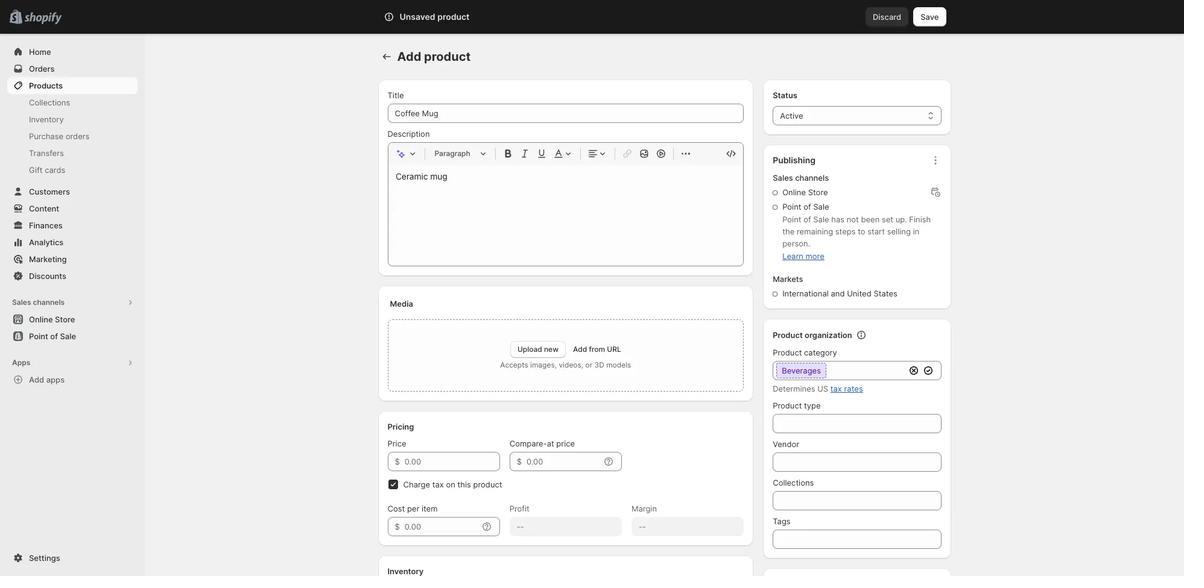 Task type: vqa. For each thing, say whether or not it's contained in the screenshot.
Search collections text field
no



Task type: locate. For each thing, give the bounding box(es) containing it.
from
[[589, 345, 605, 354]]

collections
[[29, 98, 70, 107], [773, 478, 814, 488]]

0 horizontal spatial collections
[[29, 98, 70, 107]]

0 vertical spatial online store
[[782, 188, 828, 197]]

0 vertical spatial channels
[[795, 173, 829, 183]]

shopify image
[[24, 12, 62, 25]]

product down product organization
[[773, 348, 802, 358]]

per
[[407, 504, 419, 514]]

sales channels down publishing
[[773, 173, 829, 183]]

product organization
[[773, 331, 852, 340]]

0 vertical spatial tax
[[830, 384, 842, 394]]

sales
[[773, 173, 793, 183], [12, 298, 31, 307]]

add from url
[[573, 345, 621, 354]]

3 product from the top
[[773, 401, 802, 411]]

product
[[437, 11, 470, 22], [424, 49, 471, 64], [473, 480, 502, 490]]

apps button
[[7, 355, 138, 372]]

$ down compare-
[[517, 457, 522, 467]]

sales channels down the discounts at the top left
[[12, 298, 65, 307]]

margin
[[632, 504, 657, 514]]

add product
[[397, 49, 471, 64]]

1 vertical spatial sales channels
[[12, 298, 65, 307]]

type
[[804, 401, 821, 411]]

price
[[388, 439, 406, 449]]

1 horizontal spatial online store
[[782, 188, 828, 197]]

finances
[[29, 221, 63, 230]]

0 vertical spatial product
[[437, 11, 470, 22]]

point of sale down 'online store' button
[[29, 332, 76, 341]]

0 horizontal spatial store
[[55, 315, 75, 325]]

add left from
[[573, 345, 587, 354]]

compare-
[[510, 439, 547, 449]]

1 vertical spatial channels
[[33, 298, 65, 307]]

2 horizontal spatial add
[[573, 345, 587, 354]]

tax
[[830, 384, 842, 394], [432, 480, 444, 490]]

1 vertical spatial product
[[424, 49, 471, 64]]

Product category text field
[[773, 361, 905, 381]]

save button
[[913, 7, 946, 27]]

1 vertical spatial store
[[55, 315, 75, 325]]

$ down price
[[395, 457, 400, 467]]

gift cards
[[29, 165, 65, 175]]

online store up the point of sale link
[[29, 315, 75, 325]]

add up "title"
[[397, 49, 421, 64]]

store up the remaining
[[808, 188, 828, 197]]

product for product type
[[773, 401, 802, 411]]

tax left on
[[432, 480, 444, 490]]

collections link
[[7, 94, 138, 111]]

1 horizontal spatial point of sale
[[782, 202, 829, 212]]

learn more link
[[782, 252, 824, 261]]

determines us tax rates
[[773, 384, 863, 394]]

states
[[874, 289, 897, 299]]

or
[[585, 361, 592, 370]]

0 horizontal spatial sales
[[12, 298, 31, 307]]

selling
[[887, 227, 911, 236]]

collections down vendor
[[773, 478, 814, 488]]

0 vertical spatial store
[[808, 188, 828, 197]]

0 horizontal spatial tax
[[432, 480, 444, 490]]

1 vertical spatial sales
[[12, 298, 31, 307]]

international
[[782, 289, 829, 299]]

add from url button
[[573, 345, 621, 354]]

remaining
[[797, 227, 833, 236]]

of
[[804, 202, 811, 212], [804, 215, 811, 224], [50, 332, 58, 341]]

cost per item
[[388, 504, 438, 514]]

2 vertical spatial product
[[773, 401, 802, 411]]

0 horizontal spatial channels
[[33, 298, 65, 307]]

product down search
[[424, 49, 471, 64]]

online down publishing
[[782, 188, 806, 197]]

0 vertical spatial add
[[397, 49, 421, 64]]

1 vertical spatial point
[[782, 215, 801, 224]]

publishing
[[773, 155, 816, 165]]

organization
[[805, 331, 852, 340]]

2 vertical spatial point
[[29, 332, 48, 341]]

purchase
[[29, 131, 63, 141]]

0 vertical spatial online
[[782, 188, 806, 197]]

item
[[422, 504, 438, 514]]

point inside point of sale has not been set up. finish the remaining steps to start selling in person. learn more
[[782, 215, 801, 224]]

1 vertical spatial add
[[573, 345, 587, 354]]

more
[[806, 252, 824, 261]]

$ for price
[[395, 457, 400, 467]]

product type
[[773, 401, 821, 411]]

2 vertical spatial add
[[29, 375, 44, 385]]

1 vertical spatial of
[[804, 215, 811, 224]]

online
[[782, 188, 806, 197], [29, 315, 53, 325]]

product up product category
[[773, 331, 803, 340]]

person.
[[782, 239, 810, 249]]

0 vertical spatial sale
[[813, 202, 829, 212]]

0 horizontal spatial online
[[29, 315, 53, 325]]

collections up inventory
[[29, 98, 70, 107]]

0 vertical spatial sales
[[773, 173, 793, 183]]

add inside button
[[29, 375, 44, 385]]

channels
[[795, 173, 829, 183], [33, 298, 65, 307]]

and
[[831, 289, 845, 299]]

1 vertical spatial collections
[[773, 478, 814, 488]]

product right unsaved
[[437, 11, 470, 22]]

0 horizontal spatial point of sale
[[29, 332, 76, 341]]

images,
[[530, 361, 557, 370]]

this
[[458, 480, 471, 490]]

profit
[[510, 504, 530, 514]]

1 vertical spatial product
[[773, 348, 802, 358]]

title
[[388, 90, 404, 100]]

0 vertical spatial sales channels
[[773, 173, 829, 183]]

online store down publishing
[[782, 188, 828, 197]]

point of sale up the remaining
[[782, 202, 829, 212]]

1 vertical spatial point of sale
[[29, 332, 76, 341]]

online up the point of sale link
[[29, 315, 53, 325]]

1 vertical spatial sale
[[813, 215, 829, 224]]

Product type text field
[[773, 414, 941, 434]]

0 horizontal spatial add
[[29, 375, 44, 385]]

channels down publishing
[[795, 173, 829, 183]]

unsaved
[[400, 11, 435, 22]]

sales channels
[[773, 173, 829, 183], [12, 298, 65, 307]]

gift
[[29, 165, 43, 175]]

$ for cost per item
[[395, 522, 400, 532]]

1 horizontal spatial store
[[808, 188, 828, 197]]

store
[[808, 188, 828, 197], [55, 315, 75, 325]]

store up point of sale button on the left of page
[[55, 315, 75, 325]]

sale
[[813, 202, 829, 212], [813, 215, 829, 224], [60, 332, 76, 341]]

0 vertical spatial product
[[773, 331, 803, 340]]

inventory link
[[7, 111, 138, 128]]

settings link
[[7, 550, 138, 567]]

rates
[[844, 384, 863, 394]]

product down determines
[[773, 401, 802, 411]]

url
[[607, 345, 621, 354]]

been
[[861, 215, 880, 224]]

$ down cost
[[395, 522, 400, 532]]

marketing
[[29, 255, 67, 264]]

1 horizontal spatial sales channels
[[773, 173, 829, 183]]

of inside button
[[50, 332, 58, 341]]

set
[[882, 215, 893, 224]]

paragraph
[[435, 149, 470, 158]]

add for add product
[[397, 49, 421, 64]]

3d
[[594, 361, 604, 370]]

tax right the us in the bottom right of the page
[[830, 384, 842, 394]]

add left 'apps'
[[29, 375, 44, 385]]

sales down publishing
[[773, 173, 793, 183]]

channels down the discounts at the top left
[[33, 298, 65, 307]]

2 vertical spatial of
[[50, 332, 58, 341]]

2 vertical spatial sale
[[60, 332, 76, 341]]

product for unsaved product
[[437, 11, 470, 22]]

Vendor text field
[[773, 453, 941, 472]]

product right 'this'
[[473, 480, 502, 490]]

add for add from url
[[573, 345, 587, 354]]

orders
[[29, 64, 55, 74]]

add
[[397, 49, 421, 64], [573, 345, 587, 354], [29, 375, 44, 385]]

online store link
[[7, 311, 138, 328]]

0 horizontal spatial sales channels
[[12, 298, 65, 307]]

2 product from the top
[[773, 348, 802, 358]]

inventory
[[29, 115, 64, 124]]

product
[[773, 331, 803, 340], [773, 348, 802, 358], [773, 401, 802, 411]]

point of sale inside button
[[29, 332, 76, 341]]

0 horizontal spatial online store
[[29, 315, 75, 325]]

0 vertical spatial point of sale
[[782, 202, 829, 212]]

1 vertical spatial online store
[[29, 315, 75, 325]]

products link
[[7, 77, 138, 94]]

accepts
[[500, 361, 528, 370]]

on
[[446, 480, 455, 490]]

1 horizontal spatial add
[[397, 49, 421, 64]]

Price text field
[[405, 452, 500, 472]]

media
[[390, 299, 413, 309]]

Compare-at price text field
[[527, 452, 600, 472]]

1 product from the top
[[773, 331, 803, 340]]

1 horizontal spatial channels
[[795, 173, 829, 183]]

sales down the discounts at the top left
[[12, 298, 31, 307]]

1 vertical spatial online
[[29, 315, 53, 325]]

online inside 'link'
[[29, 315, 53, 325]]

videos,
[[559, 361, 583, 370]]



Task type: describe. For each thing, give the bounding box(es) containing it.
has
[[831, 215, 845, 224]]

at
[[547, 439, 554, 449]]

1 horizontal spatial collections
[[773, 478, 814, 488]]

0 vertical spatial point
[[782, 202, 801, 212]]

transfers link
[[7, 145, 138, 162]]

purchase orders link
[[7, 128, 138, 145]]

home link
[[7, 43, 138, 60]]

online store button
[[0, 311, 145, 328]]

sale inside point of sale has not been set up. finish the remaining steps to start selling in person. learn more
[[813, 215, 829, 224]]

upload
[[518, 345, 542, 354]]

store inside 'link'
[[55, 315, 75, 325]]

customers link
[[7, 183, 138, 200]]

accepts images, videos, or 3d models
[[500, 361, 631, 370]]

home
[[29, 47, 51, 57]]

Cost per item text field
[[405, 518, 478, 537]]

paragraph button
[[430, 147, 490, 161]]

discard
[[873, 12, 901, 22]]

analytics
[[29, 238, 64, 247]]

apps
[[46, 375, 65, 385]]

steps
[[835, 227, 856, 236]]

status
[[773, 90, 797, 100]]

charge tax on this product
[[403, 480, 502, 490]]

up.
[[896, 215, 907, 224]]

search button
[[417, 7, 767, 27]]

product for product organization
[[773, 331, 803, 340]]

sales channels button
[[7, 294, 138, 311]]

discard button
[[866, 7, 909, 27]]

channels inside button
[[33, 298, 65, 307]]

product category
[[773, 348, 837, 358]]

transfers
[[29, 148, 64, 158]]

description
[[388, 129, 430, 139]]

point inside button
[[29, 332, 48, 341]]

finish
[[909, 215, 931, 224]]

2 vertical spatial product
[[473, 480, 502, 490]]

in
[[913, 227, 919, 236]]

upload new
[[518, 345, 559, 354]]

to
[[858, 227, 865, 236]]

united
[[847, 289, 871, 299]]

Title text field
[[388, 104, 744, 123]]

discounts link
[[7, 268, 138, 285]]

not
[[847, 215, 859, 224]]

discounts
[[29, 271, 66, 281]]

international and united states
[[782, 289, 897, 299]]

Tags text field
[[773, 530, 941, 550]]

search
[[437, 12, 463, 22]]

us
[[817, 384, 828, 394]]

1 horizontal spatial online
[[782, 188, 806, 197]]

Margin text field
[[632, 518, 744, 537]]

unsaved product
[[400, 11, 470, 22]]

product for add product
[[424, 49, 471, 64]]

Profit text field
[[510, 518, 622, 537]]

tags
[[773, 517, 791, 527]]

markets
[[773, 274, 803, 284]]

active
[[780, 111, 803, 121]]

the
[[782, 227, 795, 236]]

sales inside button
[[12, 298, 31, 307]]

content
[[29, 204, 59, 214]]

point of sale link
[[7, 328, 138, 345]]

save
[[921, 12, 939, 22]]

1 vertical spatial tax
[[432, 480, 444, 490]]

customers
[[29, 187, 70, 197]]

cost
[[388, 504, 405, 514]]

purchase orders
[[29, 131, 90, 141]]

upload new button
[[510, 341, 566, 358]]

start
[[868, 227, 885, 236]]

analytics link
[[7, 234, 138, 251]]

tax rates link
[[830, 384, 863, 394]]

add for add apps
[[29, 375, 44, 385]]

add apps button
[[7, 372, 138, 388]]

0 vertical spatial of
[[804, 202, 811, 212]]

gift cards link
[[7, 162, 138, 179]]

sale inside button
[[60, 332, 76, 341]]

orders
[[66, 131, 90, 141]]

price
[[556, 439, 575, 449]]

0 vertical spatial collections
[[29, 98, 70, 107]]

vendor
[[773, 440, 799, 449]]

finances link
[[7, 217, 138, 234]]

online store inside 'link'
[[29, 315, 75, 325]]

of inside point of sale has not been set up. finish the remaining steps to start selling in person. learn more
[[804, 215, 811, 224]]

Collections text field
[[773, 492, 941, 511]]

$ for compare-at price
[[517, 457, 522, 467]]

determines
[[773, 384, 815, 394]]

point of sale button
[[0, 328, 145, 345]]

models
[[606, 361, 631, 370]]

sales channels inside button
[[12, 298, 65, 307]]

new
[[544, 345, 559, 354]]

learn
[[782, 252, 803, 261]]

add apps
[[29, 375, 65, 385]]

1 horizontal spatial sales
[[773, 173, 793, 183]]

orders link
[[7, 60, 138, 77]]

content link
[[7, 200, 138, 217]]

marketing link
[[7, 251, 138, 268]]

1 horizontal spatial tax
[[830, 384, 842, 394]]

products
[[29, 81, 63, 90]]

settings
[[29, 554, 60, 563]]

product for product category
[[773, 348, 802, 358]]



